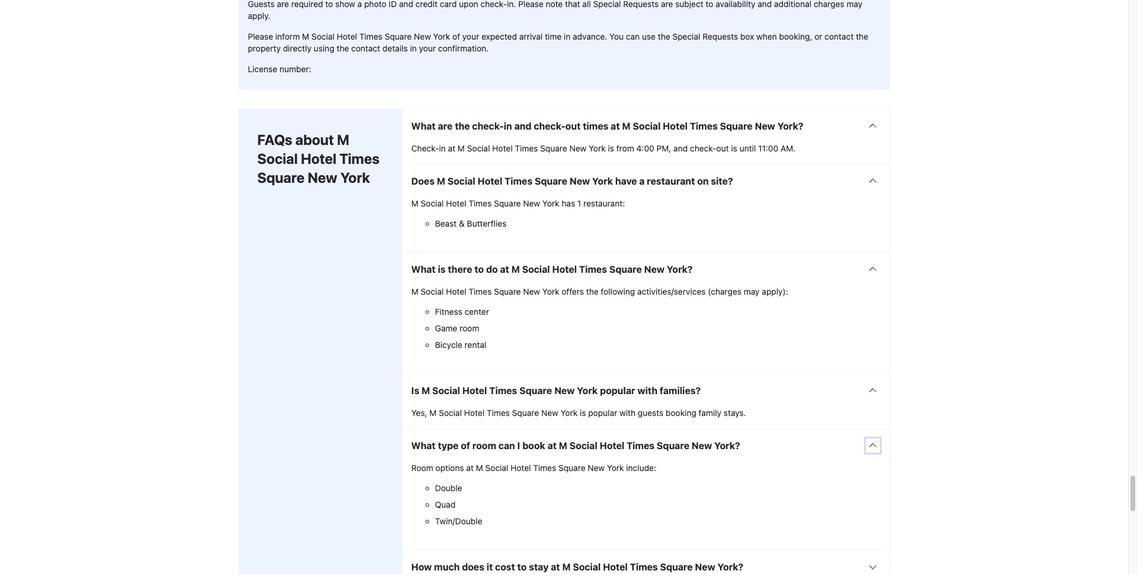 Task type: vqa. For each thing, say whether or not it's contained in the screenshot.
the more inside Make money by listing your property on Booking.com, whether it's a home, hotel, or anything in between. Learn more
no



Task type: locate. For each thing, give the bounding box(es) containing it.
1 vertical spatial your
[[419, 43, 436, 53]]

can left i
[[498, 440, 515, 451]]

0 vertical spatial please
[[518, 0, 543, 9]]

0 horizontal spatial requests
[[623, 0, 659, 9]]

1 vertical spatial please
[[248, 31, 273, 42]]

activities/services
[[637, 286, 706, 296]]

may inside accordion control element
[[744, 286, 760, 296]]

details
[[383, 43, 408, 53]]

0 vertical spatial requests
[[623, 0, 659, 9]]

and
[[399, 0, 413, 9], [758, 0, 772, 9], [514, 121, 532, 131], [673, 143, 688, 153]]

york
[[433, 31, 450, 42], [589, 143, 606, 153], [340, 169, 370, 186], [592, 176, 613, 186], [542, 198, 559, 208], [542, 286, 559, 296], [577, 385, 598, 396], [561, 408, 578, 418], [607, 463, 624, 473]]

0 horizontal spatial may
[[744, 286, 760, 296]]

special right all
[[593, 0, 621, 9]]

contact right or
[[825, 31, 854, 42]]

square inside please inform m social hotel times square new york of your expected arrival time in advance. you can use the special requests box when booking, or contact the property directly using the contact details in your confirmation.
[[385, 31, 412, 42]]

popular
[[600, 385, 635, 396], [588, 408, 617, 418]]

requests
[[623, 0, 659, 9], [702, 31, 738, 42]]

a
[[357, 0, 362, 9], [639, 176, 645, 186]]

new
[[414, 31, 431, 42], [755, 121, 775, 131], [569, 143, 586, 153], [308, 169, 337, 186], [570, 176, 590, 186], [523, 198, 540, 208], [644, 264, 665, 274], [523, 286, 540, 296], [554, 385, 575, 396], [541, 408, 558, 418], [692, 440, 712, 451], [588, 463, 605, 473], [695, 562, 715, 572]]

family
[[699, 408, 721, 418]]

are
[[277, 0, 289, 9], [661, 0, 673, 9], [438, 121, 453, 131]]

of
[[452, 31, 460, 42], [461, 440, 470, 451]]

1 horizontal spatial with
[[638, 385, 657, 396]]

at right do
[[500, 264, 509, 274]]

1
[[577, 198, 581, 208]]

apply):
[[762, 286, 788, 296]]

at right times
[[611, 121, 620, 131]]

new inside faqs about m social hotel times square new york
[[308, 169, 337, 186]]

hotel inside faqs about m social hotel times square new york
[[301, 150, 336, 167]]

there
[[448, 264, 472, 274]]

booking,
[[779, 31, 812, 42]]

0 horizontal spatial special
[[593, 0, 621, 9]]

room
[[460, 323, 479, 333], [472, 440, 496, 451]]

requests left box
[[702, 31, 738, 42]]

1 horizontal spatial special
[[672, 31, 700, 42]]

0 horizontal spatial a
[[357, 0, 362, 9]]

beast
[[435, 218, 457, 228]]

m inside dropdown button
[[437, 176, 445, 186]]

faqs
[[257, 131, 292, 148]]

social inside does m social hotel times square new york have a restaurant on site? dropdown button
[[447, 176, 475, 186]]

are left subject
[[661, 0, 673, 9]]

times
[[359, 31, 382, 42], [690, 121, 718, 131], [515, 143, 538, 153], [339, 150, 380, 167], [505, 176, 532, 186], [469, 198, 492, 208], [579, 264, 607, 274], [469, 286, 492, 296], [489, 385, 517, 396], [487, 408, 510, 418], [627, 440, 655, 451], [533, 463, 556, 473], [630, 562, 658, 572]]

1 horizontal spatial of
[[461, 440, 470, 451]]

a right have
[[639, 176, 645, 186]]

please right in.
[[518, 0, 543, 9]]

0 vertical spatial what
[[411, 121, 436, 131]]

what up "check-"
[[411, 121, 436, 131]]

social right options
[[485, 463, 508, 473]]

your up confirmation.
[[462, 31, 479, 42]]

social up using
[[311, 31, 334, 42]]

is up what type of room can i book at m social hotel times square new york?
[[580, 408, 586, 418]]

1 vertical spatial a
[[639, 176, 645, 186]]

can left use
[[626, 31, 640, 42]]

rental
[[465, 340, 486, 350]]

subject
[[675, 0, 703, 9]]

0 vertical spatial special
[[593, 0, 621, 9]]

special inside guests are required to show a photo id and credit card upon check-in. please note that all special requests are subject to availability and additional charges may apply.
[[593, 0, 621, 9]]

1 vertical spatial can
[[498, 440, 515, 451]]

1 horizontal spatial may
[[847, 0, 862, 9]]

social down faqs
[[257, 150, 298, 167]]

social up 4:00 pm,
[[633, 121, 661, 131]]

a right the 'show'
[[357, 0, 362, 9]]

square inside faqs about m social hotel times square new york
[[257, 169, 305, 186]]

social down the does
[[421, 198, 444, 208]]

does m social hotel times square new york have a restaurant on site? button
[[402, 164, 889, 198]]

2 what from the top
[[411, 264, 436, 274]]

social right do
[[522, 264, 550, 274]]

card
[[440, 0, 457, 9]]

1 horizontal spatial please
[[518, 0, 543, 9]]

0 vertical spatial popular
[[600, 385, 635, 396]]

0 horizontal spatial of
[[452, 31, 460, 42]]

contact left the details
[[351, 43, 380, 53]]

0 horizontal spatial are
[[277, 0, 289, 9]]

is left the until
[[731, 143, 737, 153]]

m inside faqs about m social hotel times square new york
[[337, 131, 349, 148]]

what left there
[[411, 264, 436, 274]]

special
[[593, 0, 621, 9], [672, 31, 700, 42]]

1 vertical spatial room
[[472, 440, 496, 451]]

0 vertical spatial your
[[462, 31, 479, 42]]

does m social hotel times square new york have a restaurant on site?
[[411, 176, 733, 186]]

2 vertical spatial what
[[411, 440, 436, 451]]

restaurant
[[647, 176, 695, 186]]

what is there to do at m social hotel times square new york? button
[[402, 253, 889, 286]]

with left guests
[[620, 408, 636, 418]]

from
[[616, 143, 634, 153]]

square
[[385, 31, 412, 42], [720, 121, 753, 131], [540, 143, 567, 153], [257, 169, 305, 186], [535, 176, 567, 186], [494, 198, 521, 208], [609, 264, 642, 274], [494, 286, 521, 296], [519, 385, 552, 396], [512, 408, 539, 418], [657, 440, 689, 451], [558, 463, 585, 473], [660, 562, 693, 572]]

check-
[[481, 0, 507, 9], [472, 121, 504, 131], [534, 121, 565, 131], [690, 143, 716, 153]]

what inside dropdown button
[[411, 121, 436, 131]]

1 what from the top
[[411, 121, 436, 131]]

room left i
[[472, 440, 496, 451]]

fitness center
[[435, 306, 489, 317]]

times
[[583, 121, 608, 131]]

offers
[[562, 286, 584, 296]]

0 vertical spatial of
[[452, 31, 460, 42]]

&
[[459, 218, 465, 228]]

to left the 'show'
[[325, 0, 333, 9]]

popular up what type of room can i book at m social hotel times square new york?
[[588, 408, 617, 418]]

2 horizontal spatial are
[[661, 0, 673, 9]]

0 vertical spatial contact
[[825, 31, 854, 42]]

has
[[562, 198, 575, 208]]

out left times
[[565, 121, 581, 131]]

york inside faqs about m social hotel times square new york
[[340, 169, 370, 186]]

out inside dropdown button
[[565, 121, 581, 131]]

1 vertical spatial contact
[[351, 43, 380, 53]]

with
[[638, 385, 657, 396], [620, 408, 636, 418]]

1 vertical spatial popular
[[588, 408, 617, 418]]

are right guests
[[277, 0, 289, 9]]

options
[[435, 463, 464, 473]]

special down subject
[[672, 31, 700, 42]]

1 vertical spatial special
[[672, 31, 700, 42]]

social inside what is there to do at m social hotel times square new york? dropdown button
[[522, 264, 550, 274]]

what up room
[[411, 440, 436, 451]]

social right "check-"
[[467, 143, 490, 153]]

social right the does
[[447, 176, 475, 186]]

social
[[311, 31, 334, 42], [633, 121, 661, 131], [467, 143, 490, 153], [257, 150, 298, 167], [447, 176, 475, 186], [421, 198, 444, 208], [522, 264, 550, 274], [421, 286, 444, 296], [432, 385, 460, 396], [439, 408, 462, 418], [570, 440, 597, 451], [485, 463, 508, 473], [573, 562, 601, 572]]

hotel inside dropdown button
[[478, 176, 502, 186]]

1 horizontal spatial out
[[716, 143, 729, 153]]

1 horizontal spatial your
[[462, 31, 479, 42]]

0 vertical spatial a
[[357, 0, 362, 9]]

york?
[[777, 121, 803, 131], [667, 264, 693, 274], [714, 440, 740, 451], [718, 562, 743, 572]]

social right is
[[432, 385, 460, 396]]

your right the details
[[419, 43, 436, 53]]

1 horizontal spatial can
[[626, 31, 640, 42]]

room up rental
[[460, 323, 479, 333]]

1 vertical spatial what
[[411, 264, 436, 274]]

1 horizontal spatial contact
[[825, 31, 854, 42]]

on
[[697, 176, 709, 186]]

at inside dropdown button
[[611, 121, 620, 131]]

apply.
[[248, 11, 270, 21]]

how much does it cost to stay at m social hotel times square new york?
[[411, 562, 743, 572]]

1 vertical spatial with
[[620, 408, 636, 418]]

do
[[486, 264, 498, 274]]

check-in at m social hotel times square new york is from 4:00 pm, and check-out is until 11:00 am.
[[411, 143, 796, 153]]

social down yes, m social hotel times square new york is popular with guests booking family stays.
[[570, 440, 597, 451]]

may right charges
[[847, 0, 862, 9]]

what for what type of room can i book at m social hotel times square new york?
[[411, 440, 436, 451]]

may left apply): at the right
[[744, 286, 760, 296]]

of inside dropdown button
[[461, 440, 470, 451]]

at
[[611, 121, 620, 131], [448, 143, 455, 153], [500, 264, 509, 274], [548, 440, 557, 451], [466, 463, 474, 473], [551, 562, 560, 572]]

note
[[546, 0, 563, 9]]

0 vertical spatial can
[[626, 31, 640, 42]]

and inside dropdown button
[[514, 121, 532, 131]]

out left the until
[[716, 143, 729, 153]]

to
[[325, 0, 333, 9], [706, 0, 713, 9], [474, 264, 484, 274], [517, 562, 527, 572]]

contact
[[825, 31, 854, 42], [351, 43, 380, 53]]

yes,
[[411, 408, 427, 418]]

1 vertical spatial requests
[[702, 31, 738, 42]]

0 horizontal spatial please
[[248, 31, 273, 42]]

of up confirmation.
[[452, 31, 460, 42]]

0 vertical spatial out
[[565, 121, 581, 131]]

social inside please inform m social hotel times square new york of your expected arrival time in advance. you can use the special requests box when booking, or contact the property directly using the contact details in your confirmation.
[[311, 31, 334, 42]]

restaurant:
[[583, 198, 625, 208]]

requests up use
[[623, 0, 659, 9]]

0 horizontal spatial out
[[565, 121, 581, 131]]

are up "check-"
[[438, 121, 453, 131]]

hotel
[[337, 31, 357, 42], [663, 121, 688, 131], [492, 143, 513, 153], [301, 150, 336, 167], [478, 176, 502, 186], [446, 198, 466, 208], [552, 264, 577, 274], [446, 286, 466, 296], [462, 385, 487, 396], [464, 408, 485, 418], [600, 440, 624, 451], [511, 463, 531, 473], [603, 562, 628, 572]]

3 what from the top
[[411, 440, 436, 451]]

with up guests
[[638, 385, 657, 396]]

families?
[[660, 385, 701, 396]]

use
[[642, 31, 656, 42]]

1 horizontal spatial are
[[438, 121, 453, 131]]

are inside dropdown button
[[438, 121, 453, 131]]

0 horizontal spatial contact
[[351, 43, 380, 53]]

popular up yes, m social hotel times square new york is popular with guests booking family stays.
[[600, 385, 635, 396]]

of right type
[[461, 440, 470, 451]]

yes, m social hotel times square new york is popular with guests booking family stays.
[[411, 408, 746, 418]]

times inside faqs about m social hotel times square new york
[[339, 150, 380, 167]]

in.
[[507, 0, 516, 9]]

0 horizontal spatial can
[[498, 440, 515, 451]]

1 vertical spatial of
[[461, 440, 470, 451]]

0 vertical spatial with
[[638, 385, 657, 396]]

please up property
[[248, 31, 273, 42]]

0 vertical spatial may
[[847, 0, 862, 9]]

social right stay
[[573, 562, 601, 572]]

may inside guests are required to show a photo id and credit card upon check-in. please note that all special requests are subject to availability and additional charges may apply.
[[847, 0, 862, 9]]

social inside how much does it cost to stay at m social hotel times square new york? dropdown button
[[573, 562, 601, 572]]

is
[[411, 385, 419, 396]]

the inside dropdown button
[[455, 121, 470, 131]]

game room
[[435, 323, 479, 333]]

is left there
[[438, 264, 446, 274]]

1 vertical spatial may
[[744, 286, 760, 296]]

it
[[487, 562, 493, 572]]

id
[[389, 0, 397, 9]]

1 horizontal spatial a
[[639, 176, 645, 186]]

1 horizontal spatial requests
[[702, 31, 738, 42]]

hotel inside please inform m social hotel times square new york of your expected arrival time in advance. you can use the special requests box when booking, or contact the property directly using the contact details in your confirmation.
[[337, 31, 357, 42]]



Task type: describe. For each thing, give the bounding box(es) containing it.
what are the check-in and check-out times at m social hotel times square new york? button
[[402, 109, 889, 142]]

m social hotel times square new york has 1 restaurant:
[[411, 198, 625, 208]]

york inside dropdown button
[[577, 385, 598, 396]]

to left do
[[474, 264, 484, 274]]

popular inside is m social hotel times square new york popular with families? dropdown button
[[600, 385, 635, 396]]

room inside dropdown button
[[472, 440, 496, 451]]

faqs about m social hotel times square new york
[[257, 131, 380, 186]]

arrival
[[519, 31, 543, 42]]

center
[[465, 306, 489, 317]]

0 vertical spatial room
[[460, 323, 479, 333]]

how much does it cost to stay at m social hotel times square new york? button
[[402, 550, 889, 574]]

new inside dropdown button
[[570, 176, 590, 186]]

11:00 am.
[[758, 143, 796, 153]]

what is there to do at m social hotel times square new york?
[[411, 264, 693, 274]]

does
[[411, 176, 435, 186]]

m inside dropdown button
[[622, 121, 631, 131]]

what type of room can i book at m social hotel times square new york? button
[[402, 429, 889, 462]]

social inside what are the check-in and check-out times at m social hotel times square new york? dropdown button
[[633, 121, 661, 131]]

is left from at the top right of page
[[608, 143, 614, 153]]

does
[[462, 562, 484, 572]]

site?
[[711, 176, 733, 186]]

cost
[[495, 562, 515, 572]]

requests inside please inform m social hotel times square new york of your expected arrival time in advance. you can use the special requests box when booking, or contact the property directly using the contact details in your confirmation.
[[702, 31, 738, 42]]

new inside please inform m social hotel times square new york of your expected arrival time in advance. you can use the special requests box when booking, or contact the property directly using the contact details in your confirmation.
[[414, 31, 431, 42]]

game
[[435, 323, 457, 333]]

at right the book
[[548, 440, 557, 451]]

york? inside how much does it cost to stay at m social hotel times square new york? dropdown button
[[718, 562, 743, 572]]

guests
[[248, 0, 275, 9]]

what are the check-in and check-out times at m social hotel times square new york?
[[411, 121, 803, 131]]

property
[[248, 43, 281, 53]]

at right options
[[466, 463, 474, 473]]

social inside is m social hotel times square new york popular with families? dropdown button
[[432, 385, 460, 396]]

bicycle rental
[[435, 340, 486, 350]]

guests
[[638, 408, 663, 418]]

is inside dropdown button
[[438, 264, 446, 274]]

social right yes,
[[439, 408, 462, 418]]

fitness
[[435, 306, 462, 317]]

expected
[[481, 31, 517, 42]]

is m social hotel times square new york popular with families? button
[[402, 374, 889, 407]]

special inside please inform m social hotel times square new york of your expected arrival time in advance. you can use the special requests box when booking, or contact the property directly using the contact details in your confirmation.
[[672, 31, 700, 42]]

stay
[[529, 562, 549, 572]]

social inside faqs about m social hotel times square new york
[[257, 150, 298, 167]]

social up fitness
[[421, 286, 444, 296]]

of inside please inform m social hotel times square new york of your expected arrival time in advance. you can use the special requests box when booking, or contact the property directly using the contact details in your confirmation.
[[452, 31, 460, 42]]

that
[[565, 0, 580, 9]]

with inside dropdown button
[[638, 385, 657, 396]]

can inside dropdown button
[[498, 440, 515, 451]]

you
[[609, 31, 624, 42]]

license
[[248, 64, 277, 74]]

credit
[[415, 0, 438, 9]]

what for what is there to do at m social hotel times square new york?
[[411, 264, 436, 274]]

what for what are the check-in and check-out times at m social hotel times square new york?
[[411, 121, 436, 131]]

is m social hotel times square new york popular with families?
[[411, 385, 701, 396]]

required
[[291, 0, 323, 9]]

can inside please inform m social hotel times square new york of your expected arrival time in advance. you can use the special requests box when booking, or contact the property directly using the contact details in your confirmation.
[[626, 31, 640, 42]]

i
[[517, 440, 520, 451]]

using
[[314, 43, 334, 53]]

have
[[615, 176, 637, 186]]

double
[[435, 483, 462, 493]]

york? inside what is there to do at m social hotel times square new york? dropdown button
[[667, 264, 693, 274]]

accordion control element
[[401, 109, 890, 574]]

twin/double
[[435, 516, 482, 526]]

following
[[601, 286, 635, 296]]

please inform m social hotel times square new york of your expected arrival time in advance. you can use the special requests box when booking, or contact the property directly using the contact details in your confirmation.
[[248, 31, 868, 53]]

check-
[[411, 143, 439, 153]]

about
[[295, 131, 334, 148]]

time
[[545, 31, 562, 42]]

charges
[[814, 0, 844, 9]]

hotel inside dropdown button
[[663, 121, 688, 131]]

availability
[[716, 0, 755, 9]]

quad
[[435, 500, 456, 510]]

to right subject
[[706, 0, 713, 9]]

times inside dropdown button
[[690, 121, 718, 131]]

beast & butterflies
[[435, 218, 507, 228]]

0 horizontal spatial your
[[419, 43, 436, 53]]

book
[[522, 440, 545, 451]]

box
[[740, 31, 754, 42]]

confirmation.
[[438, 43, 489, 53]]

york? inside what type of room can i book at m social hotel times square new york? dropdown button
[[714, 440, 740, 451]]

are for and
[[277, 0, 289, 9]]

bicycle
[[435, 340, 462, 350]]

until
[[740, 143, 756, 153]]

square inside dropdown button
[[535, 176, 567, 186]]

directly
[[283, 43, 311, 53]]

requests inside guests are required to show a photo id and credit card upon check-in. please note that all special requests are subject to availability and additional charges may apply.
[[623, 0, 659, 9]]

a inside guests are required to show a photo id and credit card upon check-in. please note that all special requests are subject to availability and additional charges may apply.
[[357, 0, 362, 9]]

or
[[814, 31, 822, 42]]

upon
[[459, 0, 478, 9]]

0 horizontal spatial with
[[620, 408, 636, 418]]

guests are required to show a photo id and credit card upon check-in. please note that all special requests are subject to availability and additional charges may apply.
[[248, 0, 862, 21]]

a inside does m social hotel times square new york have a restaurant on site? dropdown button
[[639, 176, 645, 186]]

in inside dropdown button
[[504, 121, 512, 131]]

please inside please inform m social hotel times square new york of your expected arrival time in advance. you can use the special requests box when booking, or contact the property directly using the contact details in your confirmation.
[[248, 31, 273, 42]]

butterflies
[[467, 218, 507, 228]]

are for times
[[438, 121, 453, 131]]

square inside dropdown button
[[720, 121, 753, 131]]

additional
[[774, 0, 811, 9]]

type
[[438, 440, 459, 451]]

times inside dropdown button
[[505, 176, 532, 186]]

m social hotel times square new york offers the following activities/services (charges may apply):
[[411, 286, 788, 296]]

number:
[[280, 64, 311, 74]]

1 vertical spatial out
[[716, 143, 729, 153]]

when
[[756, 31, 777, 42]]

york inside dropdown button
[[592, 176, 613, 186]]

inform
[[275, 31, 300, 42]]

how
[[411, 562, 432, 572]]

license number:
[[248, 64, 311, 74]]

please inside guests are required to show a photo id and credit card upon check-in. please note that all special requests are subject to availability and additional charges may apply.
[[518, 0, 543, 9]]

to left stay
[[517, 562, 527, 572]]

room options at m social hotel times square new york include:
[[411, 463, 656, 473]]

check- inside guests are required to show a photo id and credit card upon check-in. please note that all special requests are subject to availability and additional charges may apply.
[[481, 0, 507, 9]]

stays.
[[724, 408, 746, 418]]

much
[[434, 562, 460, 572]]

at right stay
[[551, 562, 560, 572]]

all
[[582, 0, 591, 9]]

social inside what type of room can i book at m social hotel times square new york? dropdown button
[[570, 440, 597, 451]]

(charges
[[708, 286, 742, 296]]

york? inside what are the check-in and check-out times at m social hotel times square new york? dropdown button
[[777, 121, 803, 131]]

m inside please inform m social hotel times square new york of your expected arrival time in advance. you can use the special requests box when booking, or contact the property directly using the contact details in your confirmation.
[[302, 31, 309, 42]]

4:00 pm,
[[636, 143, 671, 153]]

new inside dropdown button
[[755, 121, 775, 131]]

include:
[[626, 463, 656, 473]]

york inside please inform m social hotel times square new york of your expected arrival time in advance. you can use the special requests box when booking, or contact the property directly using the contact details in your confirmation.
[[433, 31, 450, 42]]

at right "check-"
[[448, 143, 455, 153]]

booking
[[666, 408, 696, 418]]

times inside please inform m social hotel times square new york of your expected arrival time in advance. you can use the special requests box when booking, or contact the property directly using the contact details in your confirmation.
[[359, 31, 382, 42]]



